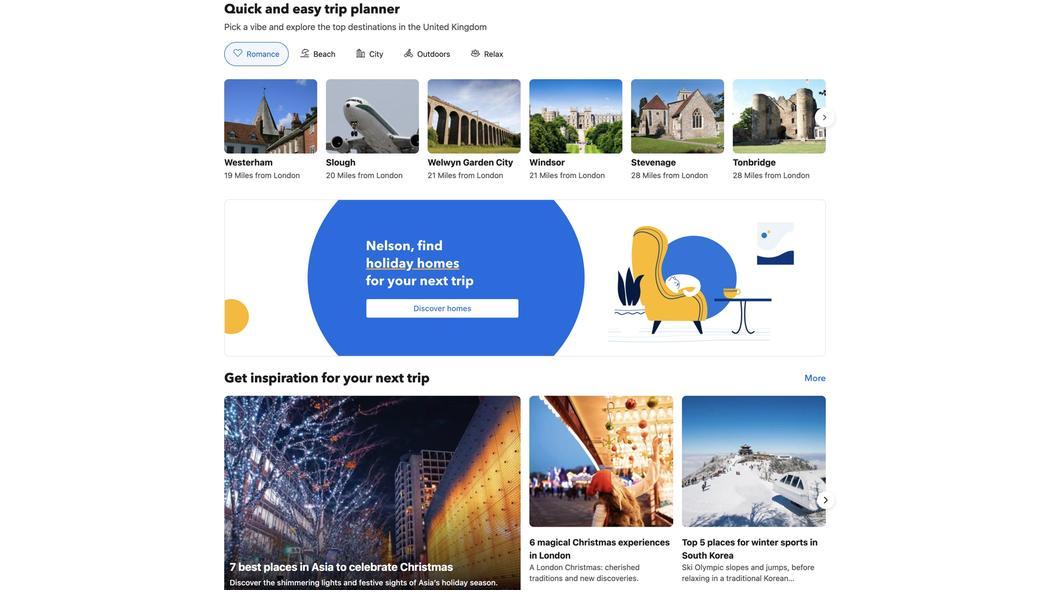 Task type: vqa. For each thing, say whether or not it's contained in the screenshot.
Location 9.5
no



Task type: locate. For each thing, give the bounding box(es) containing it.
28 inside 'tonbridge 28 miles from london'
[[733, 171, 742, 180]]

1 horizontal spatial trip
[[407, 370, 430, 388]]

a left vibe
[[243, 22, 248, 32]]

next
[[420, 272, 448, 291], [376, 370, 404, 388]]

1 vertical spatial christmas
[[400, 561, 453, 574]]

top
[[333, 22, 346, 32]]

from for stevenage
[[663, 171, 680, 180]]

places for 5
[[707, 538, 735, 548]]

trip inside quick and easy trip planner pick a vibe and explore the top destinations in the united kingdom
[[325, 0, 347, 18]]

windsor 21 miles from london
[[529, 157, 605, 180]]

0 horizontal spatial holiday
[[366, 255, 414, 273]]

from for slough
[[358, 171, 374, 180]]

ski
[[682, 563, 693, 572]]

for down nelson,
[[366, 272, 384, 291]]

7 best places in asia to celebrate christmas discover the shimmering lights and festive sights of asia's holiday season.
[[230, 561, 498, 588]]

miles down tonbridge
[[744, 171, 763, 180]]

and up traditional
[[751, 563, 764, 572]]

miles down slough
[[337, 171, 356, 180]]

london inside 'tonbridge 28 miles from london'
[[783, 171, 810, 180]]

21 inside windsor 21 miles from london
[[529, 171, 537, 180]]

in up a
[[529, 551, 537, 561]]

from down stevenage
[[663, 171, 680, 180]]

1 vertical spatial holiday
[[442, 579, 468, 588]]

lights
[[322, 579, 341, 588]]

3 from from the left
[[458, 171, 475, 180]]

0 vertical spatial for
[[366, 272, 384, 291]]

your inside the nelson, find holiday homes for your next trip
[[387, 272, 416, 291]]

2 miles from the left
[[337, 171, 356, 180]]

magical
[[537, 538, 570, 548]]

1 vertical spatial places
[[264, 561, 297, 574]]

miles inside 'tonbridge 28 miles from london'
[[744, 171, 763, 180]]

0 vertical spatial your
[[387, 272, 416, 291]]

from inside westerham 19 miles from london
[[255, 171, 272, 180]]

1 vertical spatial discover
[[230, 579, 261, 588]]

asia's
[[419, 579, 440, 588]]

christmas up 'christmas:'
[[573, 538, 616, 548]]

0 horizontal spatial places
[[264, 561, 297, 574]]

2 from from the left
[[358, 171, 374, 180]]

1 from from the left
[[255, 171, 272, 180]]

1 horizontal spatial next
[[420, 272, 448, 291]]

6 from from the left
[[765, 171, 781, 180]]

christmas up asia's
[[400, 561, 453, 574]]

christmas
[[573, 538, 616, 548], [400, 561, 453, 574]]

0 horizontal spatial the
[[263, 579, 275, 588]]

get inspiration for your next trip
[[224, 370, 430, 388]]

0 horizontal spatial 28
[[631, 171, 640, 180]]

1 vertical spatial for
[[322, 370, 340, 388]]

london inside westerham 19 miles from london
[[274, 171, 300, 180]]

tab list
[[215, 42, 521, 67]]

places up korea on the right bottom of page
[[707, 538, 735, 548]]

korea
[[709, 551, 734, 561]]

from inside windsor 21 miles from london
[[560, 171, 576, 180]]

1 28 from the left
[[631, 171, 640, 180]]

the inside 7 best places in asia to celebrate christmas discover the shimmering lights and festive sights of asia's holiday season.
[[263, 579, 275, 588]]

1 horizontal spatial christmas
[[573, 538, 616, 548]]

6 miles from the left
[[744, 171, 763, 180]]

1 horizontal spatial discover
[[414, 304, 445, 313]]

from for windsor
[[560, 171, 576, 180]]

miles inside westerham 19 miles from london
[[235, 171, 253, 180]]

slough 20 miles from london
[[326, 157, 403, 180]]

5 from from the left
[[663, 171, 680, 180]]

from right 20
[[358, 171, 374, 180]]

0 horizontal spatial city
[[369, 49, 383, 59]]

traditional
[[726, 574, 762, 583]]

the left united
[[408, 22, 421, 32]]

1 miles from the left
[[235, 171, 253, 180]]

2 horizontal spatial for
[[737, 538, 749, 548]]

1 vertical spatial next
[[376, 370, 404, 388]]

welwyn
[[428, 157, 461, 168]]

miles inside "stevenage 28 miles from london"
[[643, 171, 661, 180]]

2 28 from the left
[[733, 171, 742, 180]]

sights
[[385, 579, 407, 588]]

region
[[215, 75, 835, 186]]

miles inside windsor 21 miles from london
[[539, 171, 558, 180]]

holiday left find
[[366, 255, 414, 273]]

1 21 from the left
[[428, 171, 436, 180]]

tab list containing romance
[[215, 42, 521, 67]]

4 miles from the left
[[539, 171, 558, 180]]

miles inside slough 20 miles from london
[[337, 171, 356, 180]]

3 miles from the left
[[438, 171, 456, 180]]

from down the garden
[[458, 171, 475, 180]]

romance button
[[224, 42, 289, 66]]

sports
[[781, 538, 808, 548]]

more link
[[805, 370, 826, 387]]

1 horizontal spatial for
[[366, 272, 384, 291]]

0 vertical spatial a
[[243, 22, 248, 32]]

0 horizontal spatial trip
[[325, 0, 347, 18]]

traditions
[[529, 574, 563, 583]]

city down destinations
[[369, 49, 383, 59]]

28 inside "stevenage 28 miles from london"
[[631, 171, 640, 180]]

in right destinations
[[399, 22, 406, 32]]

0 horizontal spatial christmas
[[400, 561, 453, 574]]

tonbridge
[[733, 157, 776, 168]]

best
[[238, 561, 261, 574]]

21 down windsor
[[529, 171, 537, 180]]

romance
[[247, 49, 280, 59]]

london inside windsor 21 miles from london
[[579, 171, 605, 180]]

0 vertical spatial christmas
[[573, 538, 616, 548]]

0 horizontal spatial next
[[376, 370, 404, 388]]

your
[[387, 272, 416, 291], [343, 370, 372, 388]]

winter
[[751, 538, 778, 548]]

places up shimmering
[[264, 561, 297, 574]]

stevenage
[[631, 157, 676, 168]]

destinations
[[348, 22, 396, 32]]

from
[[255, 171, 272, 180], [358, 171, 374, 180], [458, 171, 475, 180], [560, 171, 576, 180], [663, 171, 680, 180], [765, 171, 781, 180]]

city inside button
[[369, 49, 383, 59]]

in up shimmering
[[300, 561, 309, 574]]

from inside 'tonbridge 28 miles from london'
[[765, 171, 781, 180]]

0 vertical spatial places
[[707, 538, 735, 548]]

christmas inside '6 magical christmas experiences in london a london christmas: cherished traditions and new discoveries.'
[[573, 538, 616, 548]]

0 horizontal spatial your
[[343, 370, 372, 388]]

for inside the top 5 places for winter sports in south korea ski olympic slopes and jumps, before relaxing in a traditional korean bathhouse
[[737, 538, 749, 548]]

places inside 7 best places in asia to celebrate christmas discover the shimmering lights and festive sights of asia's holiday season.
[[264, 561, 297, 574]]

28
[[631, 171, 640, 180], [733, 171, 742, 180]]

pick
[[224, 22, 241, 32]]

miles down welwyn
[[438, 171, 456, 180]]

4 from from the left
[[560, 171, 576, 180]]

city
[[369, 49, 383, 59], [496, 157, 513, 168]]

1 horizontal spatial 21
[[529, 171, 537, 180]]

2 vertical spatial for
[[737, 538, 749, 548]]

from inside slough 20 miles from london
[[358, 171, 374, 180]]

miles down windsor
[[539, 171, 558, 180]]

beach button
[[291, 42, 345, 66]]

quick
[[224, 0, 262, 18]]

discover down 'best'
[[230, 579, 261, 588]]

london inside "stevenage 28 miles from london"
[[682, 171, 708, 180]]

from for tonbridge
[[765, 171, 781, 180]]

0 vertical spatial trip
[[325, 0, 347, 18]]

the
[[318, 22, 330, 32], [408, 22, 421, 32], [263, 579, 275, 588]]

discover down the nelson, find holiday homes for your next trip
[[414, 304, 445, 313]]

6 magical christmas experiences in london a london christmas: cherished traditions and new discoveries.
[[529, 538, 670, 583]]

and
[[265, 0, 289, 18], [269, 22, 284, 32], [751, 563, 764, 572], [565, 574, 578, 583], [343, 579, 357, 588]]

from down windsor
[[560, 171, 576, 180]]

and inside the top 5 places for winter sports in south korea ski olympic slopes and jumps, before relaxing in a traditional korean bathhouse
[[751, 563, 764, 572]]

relaxing
[[682, 574, 710, 583]]

homes inside the nelson, find holiday homes for your next trip
[[417, 255, 459, 273]]

1 horizontal spatial holiday
[[442, 579, 468, 588]]

1 vertical spatial trip
[[451, 272, 474, 291]]

discoveries.
[[597, 574, 639, 583]]

inspiration
[[250, 370, 318, 388]]

holiday inside the nelson, find holiday homes for your next trip
[[366, 255, 414, 273]]

trip
[[325, 0, 347, 18], [451, 272, 474, 291], [407, 370, 430, 388]]

1 vertical spatial your
[[343, 370, 372, 388]]

0 horizontal spatial for
[[322, 370, 340, 388]]

the left top
[[318, 22, 330, 32]]

1 horizontal spatial a
[[720, 574, 724, 583]]

outdoors
[[417, 49, 450, 59]]

of
[[409, 579, 417, 588]]

top
[[682, 538, 698, 548]]

0 horizontal spatial discover
[[230, 579, 261, 588]]

21
[[428, 171, 436, 180], [529, 171, 537, 180]]

in right sports
[[810, 538, 818, 548]]

28 down tonbridge
[[733, 171, 742, 180]]

festive
[[359, 579, 383, 588]]

28 for stevenage
[[631, 171, 640, 180]]

0 horizontal spatial a
[[243, 22, 248, 32]]

holiday
[[366, 255, 414, 273], [442, 579, 468, 588]]

miles down stevenage
[[643, 171, 661, 180]]

1 vertical spatial city
[[496, 157, 513, 168]]

28 down stevenage
[[631, 171, 640, 180]]

for left winter
[[737, 538, 749, 548]]

2 horizontal spatial trip
[[451, 272, 474, 291]]

quick and easy trip planner pick a vibe and explore the top destinations in the united kingdom
[[224, 0, 487, 32]]

from for westerham
[[255, 171, 272, 180]]

1 horizontal spatial places
[[707, 538, 735, 548]]

0 vertical spatial homes
[[417, 255, 459, 273]]

and inside 7 best places in asia to celebrate christmas discover the shimmering lights and festive sights of asia's holiday season.
[[343, 579, 357, 588]]

trip inside the nelson, find holiday homes for your next trip
[[451, 272, 474, 291]]

1 horizontal spatial 28
[[733, 171, 742, 180]]

0 horizontal spatial 21
[[428, 171, 436, 180]]

miles
[[235, 171, 253, 180], [337, 171, 356, 180], [438, 171, 456, 180], [539, 171, 558, 180], [643, 171, 661, 180], [744, 171, 763, 180]]

and down to
[[343, 579, 357, 588]]

28 for tonbridge
[[733, 171, 742, 180]]

from inside "stevenage 28 miles from london"
[[663, 171, 680, 180]]

a
[[243, 22, 248, 32], [720, 574, 724, 583]]

london
[[274, 171, 300, 180], [376, 171, 403, 180], [477, 171, 503, 180], [579, 171, 605, 180], [682, 171, 708, 180], [783, 171, 810, 180], [539, 551, 571, 561], [537, 563, 563, 572]]

discover
[[414, 304, 445, 313], [230, 579, 261, 588]]

7
[[230, 561, 236, 574]]

in
[[399, 22, 406, 32], [810, 538, 818, 548], [529, 551, 537, 561], [300, 561, 309, 574], [712, 574, 718, 583]]

1 horizontal spatial city
[[496, 157, 513, 168]]

from down tonbridge
[[765, 171, 781, 180]]

holiday right asia's
[[442, 579, 468, 588]]

1 horizontal spatial your
[[387, 272, 416, 291]]

places inside the top 5 places for winter sports in south korea ski olympic slopes and jumps, before relaxing in a traditional korean bathhouse
[[707, 538, 735, 548]]

top 5 places for winter sports in south korea image
[[682, 396, 826, 527]]

5 miles from the left
[[643, 171, 661, 180]]

1 vertical spatial a
[[720, 574, 724, 583]]

the left shimmering
[[263, 579, 275, 588]]

21 down welwyn
[[428, 171, 436, 180]]

2 vertical spatial trip
[[407, 370, 430, 388]]

and left new
[[565, 574, 578, 583]]

miles down westerham
[[235, 171, 253, 180]]

2 21 from the left
[[529, 171, 537, 180]]

from down westerham
[[255, 171, 272, 180]]

city right the garden
[[496, 157, 513, 168]]

to
[[336, 561, 347, 574]]

next inside the nelson, find holiday homes for your next trip
[[420, 272, 448, 291]]

0 vertical spatial holiday
[[366, 255, 414, 273]]

places
[[707, 538, 735, 548], [264, 561, 297, 574]]

a down olympic
[[720, 574, 724, 583]]

for right 'inspiration'
[[322, 370, 340, 388]]

0 vertical spatial discover
[[414, 304, 445, 313]]

homes
[[417, 255, 459, 273], [447, 304, 471, 313]]

0 vertical spatial next
[[420, 272, 448, 291]]

0 vertical spatial city
[[369, 49, 383, 59]]

for
[[366, 272, 384, 291], [322, 370, 340, 388], [737, 538, 749, 548]]



Task type: describe. For each thing, give the bounding box(es) containing it.
5
[[700, 538, 705, 548]]

jumps,
[[766, 563, 790, 572]]

miles inside welwyn garden city 21 miles from london
[[438, 171, 456, 180]]

19
[[224, 171, 233, 180]]

planner
[[351, 0, 400, 18]]

21 inside welwyn garden city 21 miles from london
[[428, 171, 436, 180]]

2 horizontal spatial the
[[408, 22, 421, 32]]

slopes
[[726, 563, 749, 572]]

miles for slough
[[337, 171, 356, 180]]

for inside the nelson, find holiday homes for your next trip
[[366, 272, 384, 291]]

westerham 19 miles from london
[[224, 157, 300, 180]]

places for best
[[264, 561, 297, 574]]

and up vibe
[[265, 0, 289, 18]]

nelson,
[[366, 237, 414, 256]]

holiday inside 7 best places in asia to celebrate christmas discover the shimmering lights and festive sights of asia's holiday season.
[[442, 579, 468, 588]]

miles for windsor
[[539, 171, 558, 180]]

stevenage 28 miles from london
[[631, 157, 708, 180]]

outdoors button
[[395, 42, 460, 66]]

city inside welwyn garden city 21 miles from london
[[496, 157, 513, 168]]

1 horizontal spatial the
[[318, 22, 330, 32]]

a inside the top 5 places for winter sports in south korea ski olympic slopes and jumps, before relaxing in a traditional korean bathhouse
[[720, 574, 724, 583]]

miles for stevenage
[[643, 171, 661, 180]]

shimmering
[[277, 579, 320, 588]]

in inside '6 magical christmas experiences in london a london christmas: cherished traditions and new discoveries.'
[[529, 551, 537, 561]]

london inside welwyn garden city 21 miles from london
[[477, 171, 503, 180]]

in inside 7 best places in asia to celebrate christmas discover the shimmering lights and festive sights of asia's holiday season.
[[300, 561, 309, 574]]

6
[[529, 538, 535, 548]]

slough
[[326, 157, 356, 168]]

discover inside 7 best places in asia to celebrate christmas discover the shimmering lights and festive sights of asia's holiday season.
[[230, 579, 261, 588]]

windsor
[[529, 157, 565, 168]]

asia
[[312, 561, 334, 574]]

before
[[792, 563, 815, 572]]

london inside slough 20 miles from london
[[376, 171, 403, 180]]

cherished
[[605, 563, 640, 572]]

find
[[417, 237, 443, 256]]

a
[[529, 563, 534, 572]]

westerham
[[224, 157, 273, 168]]

from inside welwyn garden city 21 miles from london
[[458, 171, 475, 180]]

top 5 places for winter sports in south korea ski olympic slopes and jumps, before relaxing in a traditional korean bathhouse
[[682, 538, 818, 591]]

miles for tonbridge
[[744, 171, 763, 180]]

kingdom
[[452, 22, 487, 32]]

relax button
[[462, 42, 513, 66]]

south
[[682, 551, 707, 561]]

7 best places in asia to celebrate christmas region
[[215, 396, 835, 591]]

experiences
[[618, 538, 670, 548]]

bathhouse
[[682, 585, 719, 591]]

garden
[[463, 157, 494, 168]]

relax
[[484, 49, 503, 59]]

explore
[[286, 22, 315, 32]]

get
[[224, 370, 247, 388]]

easy
[[293, 0, 321, 18]]

tonbridge 28 miles from london
[[733, 157, 810, 180]]

christmas inside 7 best places in asia to celebrate christmas discover the shimmering lights and festive sights of asia's holiday season.
[[400, 561, 453, 574]]

season.
[[470, 579, 498, 588]]

united
[[423, 22, 449, 32]]

and inside '6 magical christmas experiences in london a london christmas: cherished traditions and new discoveries.'
[[565, 574, 578, 583]]

1 vertical spatial homes
[[447, 304, 471, 313]]

welwyn garden city 21 miles from london
[[428, 157, 513, 180]]

region containing westerham
[[215, 75, 835, 186]]

celebrate
[[349, 561, 398, 574]]

new
[[580, 574, 595, 583]]

nelson, find holiday homes for your next trip
[[366, 237, 474, 291]]

and right vibe
[[269, 22, 284, 32]]

beach
[[313, 49, 335, 59]]

in inside quick and easy trip planner pick a vibe and explore the top destinations in the united kingdom
[[399, 22, 406, 32]]

discover homes
[[414, 304, 471, 313]]

korean
[[764, 574, 788, 583]]

in down olympic
[[712, 574, 718, 583]]

city button
[[347, 42, 393, 66]]

christmas:
[[565, 563, 603, 572]]

a inside quick and easy trip planner pick a vibe and explore the top destinations in the united kingdom
[[243, 22, 248, 32]]

miles for westerham
[[235, 171, 253, 180]]

vibe
[[250, 22, 267, 32]]

next image
[[819, 494, 832, 507]]

more
[[805, 373, 826, 385]]

olympic
[[695, 563, 724, 572]]

6 magical christmas experiences in london image
[[529, 396, 673, 527]]

20
[[326, 171, 335, 180]]



